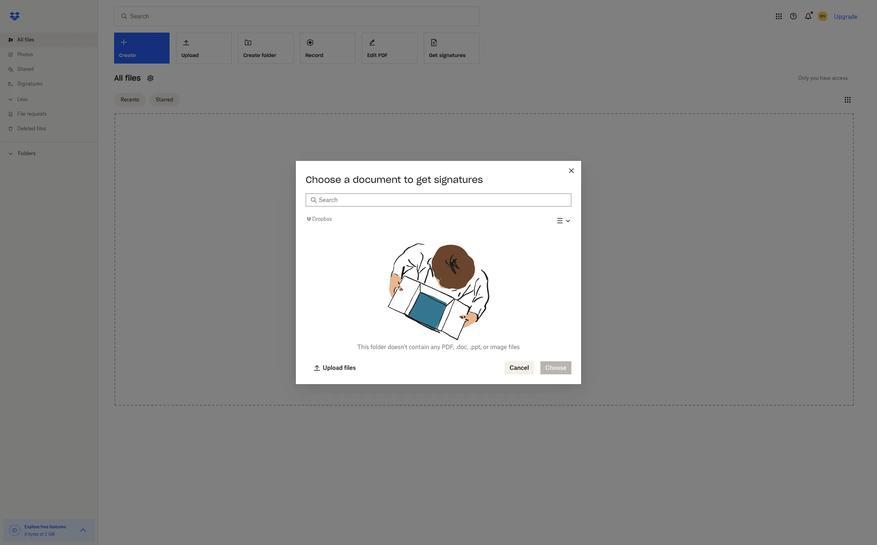 Task type: describe. For each thing, give the bounding box(es) containing it.
quota usage element
[[8, 524, 21, 537]]

image
[[490, 344, 507, 351]]

list containing all files
[[0, 28, 98, 142]]

upload
[[323, 364, 343, 371]]

pdf
[[378, 52, 388, 58]]

bytes
[[28, 532, 39, 537]]

starred button
[[149, 93, 180, 106]]

less
[[17, 96, 28, 102]]

1 vertical spatial all files
[[114, 73, 141, 83]]

photos
[[17, 51, 33, 57]]

cancel button
[[505, 362, 534, 375]]

files up recents
[[125, 73, 141, 83]]

files inside list item
[[25, 37, 34, 43]]

signatures inside button
[[439, 52, 466, 58]]

you
[[811, 75, 819, 81]]

a
[[344, 174, 350, 185]]

drop files here to upload
[[451, 259, 518, 266]]

drop
[[451, 259, 464, 266]]

doesn't
[[388, 344, 407, 351]]

cancel
[[510, 364, 529, 371]]

folders button
[[0, 147, 98, 159]]

folder for this
[[371, 344, 386, 351]]

shared
[[17, 66, 34, 72]]

of
[[40, 532, 44, 537]]

files right image
[[509, 344, 520, 351]]

to for upload
[[492, 259, 498, 266]]

record button
[[300, 33, 355, 64]]

shared link
[[7, 62, 98, 77]]

document
[[353, 174, 401, 185]]

choose a document to get signatures dialog
[[296, 161, 581, 384]]

dropbox
[[312, 216, 332, 222]]

create folder button
[[238, 33, 294, 64]]

files left here
[[466, 259, 477, 266]]

all inside list item
[[17, 37, 23, 43]]

record
[[305, 52, 323, 58]]

deleted
[[17, 126, 35, 132]]

get
[[416, 174, 431, 185]]

dropbox image
[[7, 8, 23, 24]]

files inside button
[[344, 364, 356, 371]]

file requests link
[[7, 107, 98, 121]]

deleted files link
[[7, 121, 98, 136]]

upload files button
[[309, 362, 361, 375]]

edit pdf button
[[362, 33, 417, 64]]

only you have access
[[798, 75, 848, 81]]

all files list item
[[0, 33, 98, 47]]

explore free features 0 bytes of 2 gb
[[24, 525, 66, 537]]

recents button
[[114, 93, 146, 106]]



Task type: locate. For each thing, give the bounding box(es) containing it.
folders
[[18, 150, 36, 157]]

or
[[483, 344, 489, 351]]

.ppt,
[[470, 344, 482, 351]]

create folder
[[243, 52, 276, 58]]

get
[[429, 52, 438, 58]]

file
[[17, 111, 26, 117]]

all
[[17, 37, 23, 43], [114, 73, 123, 83]]

1 vertical spatial to
[[492, 259, 498, 266]]

all files up recents
[[114, 73, 141, 83]]

less image
[[7, 95, 15, 104]]

all files
[[17, 37, 34, 43], [114, 73, 141, 83]]

all files inside list item
[[17, 37, 34, 43]]

choose a document to get signatures
[[306, 174, 483, 185]]

1 vertical spatial folder
[[371, 344, 386, 351]]

upgrade
[[834, 13, 858, 20]]

0 horizontal spatial folder
[[262, 52, 276, 58]]

all up photos
[[17, 37, 23, 43]]

0 horizontal spatial all files
[[17, 37, 34, 43]]

starred
[[156, 96, 173, 103]]

any
[[431, 344, 440, 351]]

signatures right get
[[439, 52, 466, 58]]

choose
[[306, 174, 341, 185]]

folder right this
[[371, 344, 386, 351]]

1 horizontal spatial all
[[114, 73, 123, 83]]

all files up photos
[[17, 37, 34, 43]]

0 vertical spatial signatures
[[439, 52, 466, 58]]

folder right create
[[262, 52, 276, 58]]

0 vertical spatial all
[[17, 37, 23, 43]]

photos link
[[7, 47, 98, 62]]

gb
[[48, 532, 55, 537]]

0 vertical spatial folder
[[262, 52, 276, 58]]

access
[[832, 75, 848, 81]]

list
[[0, 28, 98, 142]]

all up recents
[[114, 73, 123, 83]]

signatures
[[17, 81, 42, 87]]

signatures up "search" text box
[[434, 174, 483, 185]]

1 vertical spatial signatures
[[434, 174, 483, 185]]

to left get
[[404, 174, 414, 185]]

here
[[479, 259, 491, 266]]

0 horizontal spatial all
[[17, 37, 23, 43]]

1 horizontal spatial all files
[[114, 73, 141, 83]]

1 horizontal spatial to
[[492, 259, 498, 266]]

edit
[[367, 52, 377, 58]]

signatures link
[[7, 77, 98, 91]]

files
[[25, 37, 34, 43], [125, 73, 141, 83], [37, 126, 46, 132], [466, 259, 477, 266], [509, 344, 520, 351], [344, 364, 356, 371]]

1 vertical spatial all
[[114, 73, 123, 83]]

folder for create
[[262, 52, 276, 58]]

file requests
[[17, 111, 47, 117]]

this folder doesn't contain any pdf, .doc, .ppt, or image files
[[357, 344, 520, 351]]

requests
[[27, 111, 47, 117]]

recents
[[121, 96, 139, 103]]

pdf,
[[442, 344, 454, 351]]

explore
[[24, 525, 40, 530]]

only
[[798, 75, 809, 81]]

have
[[820, 75, 831, 81]]

deleted files
[[17, 126, 46, 132]]

this
[[357, 344, 369, 351]]

folder inside choose a document to get signatures dialog
[[371, 344, 386, 351]]

to right here
[[492, 259, 498, 266]]

0 horizontal spatial to
[[404, 174, 414, 185]]

0 vertical spatial to
[[404, 174, 414, 185]]

dropbox link
[[306, 215, 332, 224]]

Search text field
[[319, 196, 567, 205]]

files right deleted at left
[[37, 126, 46, 132]]

files right upload
[[344, 364, 356, 371]]

files up photos
[[25, 37, 34, 43]]

get signatures button
[[424, 33, 479, 64]]

0
[[24, 532, 27, 537]]

edit pdf
[[367, 52, 388, 58]]

features
[[49, 525, 66, 530]]

signatures
[[439, 52, 466, 58], [434, 174, 483, 185]]

.doc,
[[456, 344, 468, 351]]

create
[[243, 52, 260, 58]]

folder
[[262, 52, 276, 58], [371, 344, 386, 351]]

to inside dialog
[[404, 174, 414, 185]]

signatures inside dialog
[[434, 174, 483, 185]]

upgrade link
[[834, 13, 858, 20]]

to for get
[[404, 174, 414, 185]]

folder inside button
[[262, 52, 276, 58]]

all files link
[[7, 33, 98, 47]]

contain
[[409, 344, 429, 351]]

to
[[404, 174, 414, 185], [492, 259, 498, 266]]

2
[[45, 532, 47, 537]]

upload files
[[323, 364, 356, 371]]

get signatures
[[429, 52, 466, 58]]

1 horizontal spatial folder
[[371, 344, 386, 351]]

free
[[41, 525, 49, 530]]

0 vertical spatial all files
[[17, 37, 34, 43]]

upload
[[499, 259, 518, 266]]



Task type: vqa. For each thing, say whether or not it's contained in the screenshot.
/ Contents list
no



